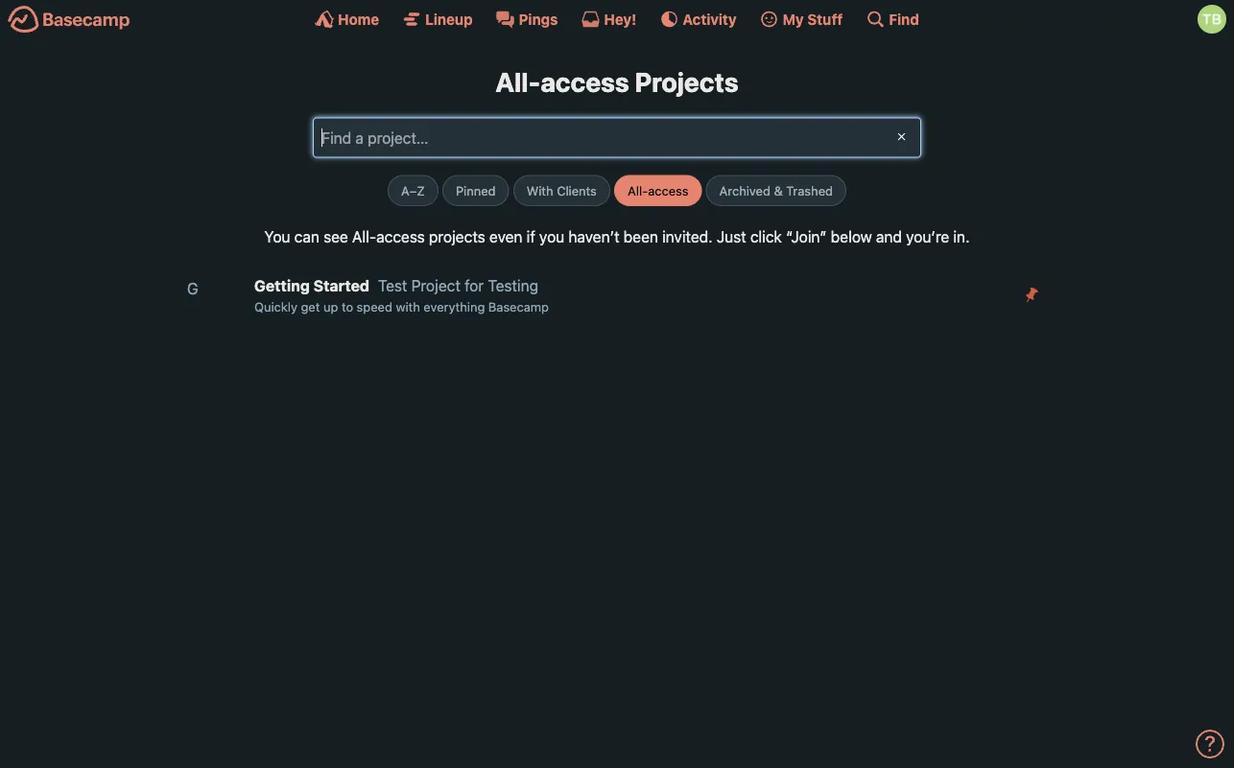 Task type: describe. For each thing, give the bounding box(es) containing it.
click
[[750, 228, 782, 246]]

you
[[264, 228, 290, 246]]

everything
[[424, 299, 485, 314]]

my
[[783, 11, 804, 27]]

basecamp
[[488, 299, 549, 314]]

invited.
[[662, 228, 713, 246]]

pings button
[[496, 10, 558, 29]]

home
[[338, 11, 379, 27]]

hey! button
[[581, 10, 637, 29]]

all- inside all projects & teams region
[[352, 228, 376, 246]]

projects
[[429, 228, 485, 246]]

navigation containing a–z
[[110, 167, 1124, 206]]

quickly
[[254, 299, 297, 314]]

and
[[876, 228, 902, 246]]

all-access
[[628, 183, 688, 198]]

all- for all-access
[[628, 183, 648, 198]]

"join"
[[786, 228, 827, 246]]

access inside all projects & teams region
[[376, 228, 425, 246]]

switch accounts image
[[8, 5, 131, 35]]

testing
[[488, 277, 538, 295]]

my stuff button
[[760, 10, 843, 29]]

archived
[[719, 183, 770, 198]]

main element
[[0, 0, 1234, 37]]

archived & trashed
[[719, 183, 833, 198]]

stuff
[[807, 11, 843, 27]]

see
[[323, 228, 348, 246]]

home link
[[315, 10, 379, 29]]

&
[[774, 183, 783, 198]]

Find a project… text field
[[313, 117, 921, 158]]

with clients link
[[513, 175, 610, 206]]

find button
[[866, 10, 919, 29]]

pinned
[[456, 183, 496, 198]]

up
[[323, 299, 338, 314]]

you're
[[906, 228, 949, 246]]

started
[[313, 277, 369, 295]]

all- for all-access projects
[[496, 66, 540, 98]]

for
[[465, 277, 484, 295]]

access for all-access
[[648, 183, 688, 198]]

pings
[[519, 11, 558, 27]]

hey!
[[604, 11, 637, 27]]

pinned link
[[442, 175, 509, 206]]

can
[[294, 228, 319, 246]]

a–z link
[[388, 175, 438, 206]]



Task type: locate. For each thing, give the bounding box(es) containing it.
with
[[527, 183, 553, 198]]

2 vertical spatial all-
[[352, 228, 376, 246]]

0 horizontal spatial all-
[[352, 228, 376, 246]]

1 vertical spatial all-
[[628, 183, 648, 198]]

None submit
[[1016, 280, 1047, 311]]

even
[[489, 228, 523, 246]]

all- right see
[[352, 228, 376, 246]]

all projects & teams region
[[110, 226, 1124, 323]]

test
[[378, 277, 407, 295]]

below
[[831, 228, 872, 246]]

if
[[527, 228, 535, 246]]

all- inside 'navigation'
[[628, 183, 648, 198]]

all-
[[496, 66, 540, 98], [628, 183, 648, 198], [352, 228, 376, 246]]

0 vertical spatial access
[[540, 66, 629, 98]]

my stuff
[[783, 11, 843, 27]]

access down "a–z" link on the left
[[376, 228, 425, 246]]

clients
[[557, 183, 597, 198]]

find
[[889, 11, 919, 27]]

been
[[623, 228, 658, 246]]

lineup
[[425, 11, 473, 27]]

1 horizontal spatial all-
[[496, 66, 540, 98]]

navigation
[[110, 167, 1124, 206]]

all-access projects
[[496, 66, 739, 98]]

2 horizontal spatial all-
[[628, 183, 648, 198]]

with
[[396, 299, 420, 314]]

2 horizontal spatial access
[[648, 183, 688, 198]]

all- down pings popup button
[[496, 66, 540, 98]]

projects
[[635, 66, 739, 98]]

all- up the been
[[628, 183, 648, 198]]

activity link
[[660, 10, 737, 29]]

access up the find a project… 'text box'
[[540, 66, 629, 98]]

trashed
[[786, 183, 833, 198]]

0 vertical spatial all-
[[496, 66, 540, 98]]

project
[[411, 277, 461, 295]]

speed
[[357, 299, 392, 314]]

archived & trashed link
[[706, 175, 846, 206]]

2 vertical spatial access
[[376, 228, 425, 246]]

tim burton image
[[1198, 5, 1226, 34]]

a–z
[[401, 183, 425, 198]]

activity
[[683, 11, 737, 27]]

1 horizontal spatial access
[[540, 66, 629, 98]]

get
[[301, 299, 320, 314]]

0 horizontal spatial access
[[376, 228, 425, 246]]

in.
[[953, 228, 970, 246]]

haven't
[[568, 228, 619, 246]]

you
[[539, 228, 564, 246]]

you can see all-access projects even if you haven't been invited. just click "join" below and you're in.
[[264, 228, 970, 246]]

g
[[187, 280, 198, 298]]

just
[[717, 228, 746, 246]]

none submit inside all projects & teams region
[[1016, 280, 1047, 311]]

access
[[540, 66, 629, 98], [648, 183, 688, 198], [376, 228, 425, 246]]

lineup link
[[402, 10, 473, 29]]

with clients
[[527, 183, 597, 198]]

access up 'invited.'
[[648, 183, 688, 198]]

getting
[[254, 277, 310, 295]]

access for all-access projects
[[540, 66, 629, 98]]

1 vertical spatial access
[[648, 183, 688, 198]]

access inside 'navigation'
[[648, 183, 688, 198]]

to
[[342, 299, 353, 314]]

all-access link
[[614, 175, 702, 206]]

getting started test project for testing quickly get up to speed with everything basecamp
[[254, 277, 549, 314]]



Task type: vqa. For each thing, say whether or not it's contained in the screenshot.
haven't
yes



